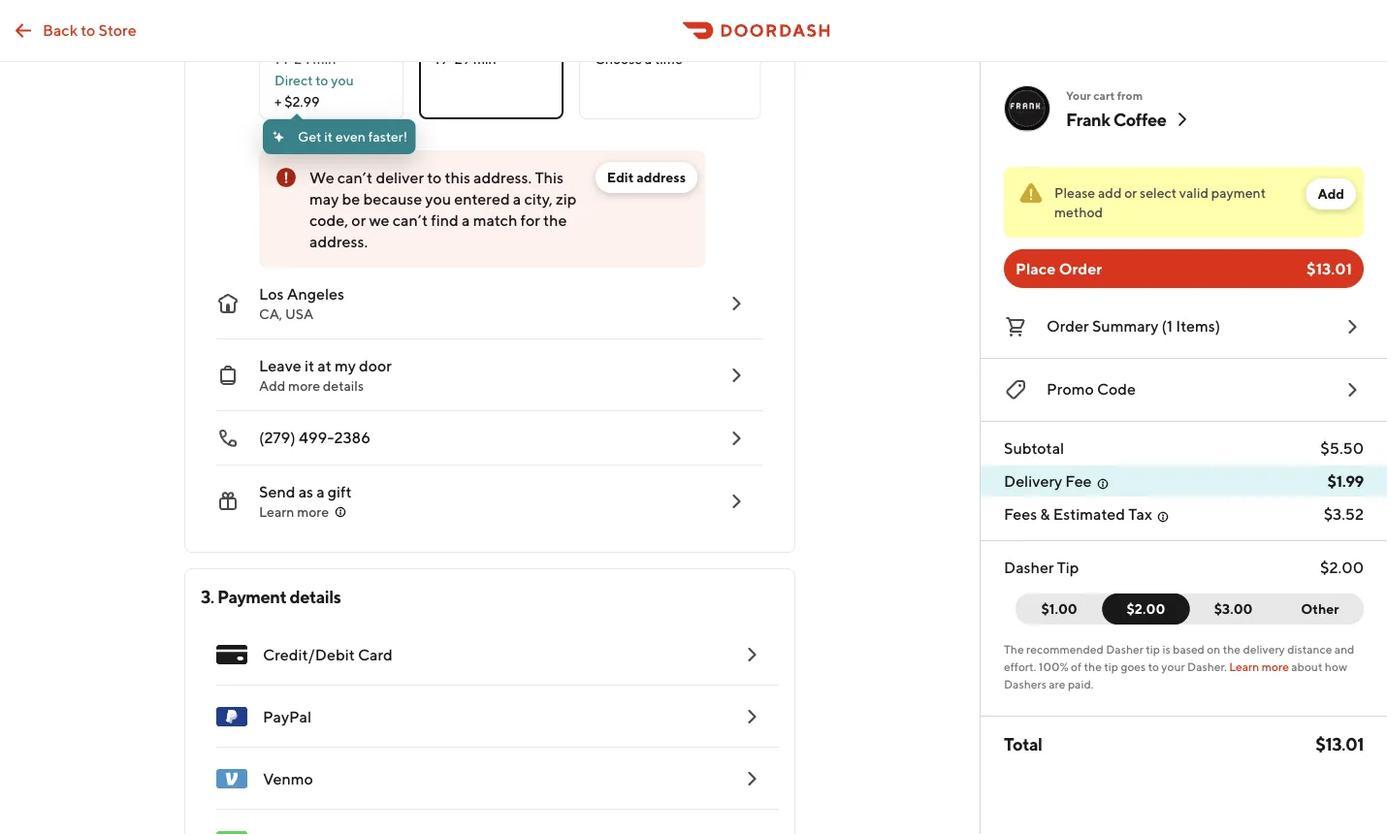 Task type: describe. For each thing, give the bounding box(es) containing it.
to inside we can't deliver to this address. this may be because you entered a city, zip code, or we can't find a match for the address.
[[427, 168, 442, 187]]

recommended
[[1027, 642, 1104, 656]]

(279)
[[259, 428, 296, 447]]

you inside we can't deliver to this address. this may be because you entered a city, zip code, or we can't find a match for the address.
[[425, 190, 451, 208]]

back to store button
[[0, 11, 148, 50]]

3. payment
[[201, 586, 287, 607]]

1 vertical spatial $13.01
[[1316, 734, 1364, 754]]

add new payment method image for paypal
[[740, 705, 764, 729]]

your
[[1066, 88, 1091, 102]]

fee
[[1066, 472, 1092, 490]]

learn inside 'learn more' button
[[259, 504, 294, 520]]

payment
[[1212, 185, 1266, 201]]

the recommended dasher tip is based on the delivery distance and effort. 100% of the tip goes to your dasher.
[[1004, 642, 1355, 673]]

ca,
[[259, 306, 283, 322]]

$1.00
[[1042, 601, 1078, 617]]

learn more button
[[259, 503, 348, 522]]

learn more link
[[1229, 660, 1289, 673]]

paid.
[[1068, 677, 1094, 691]]

total
[[1004, 734, 1043, 754]]

from
[[1118, 88, 1143, 102]]

because
[[363, 190, 422, 208]]

delivery
[[1243, 642, 1285, 656]]

1 vertical spatial tip
[[1104, 660, 1119, 673]]

this
[[445, 168, 471, 187]]

how
[[1325, 660, 1348, 673]]

menu containing credit/debit card
[[201, 624, 779, 834]]

14–24 min direct to you + $2.99
[[275, 51, 354, 110]]

none radio inside schedule for later option group
[[259, 18, 404, 119]]

back to store
[[43, 20, 136, 39]]

edit
[[607, 169, 634, 185]]

time
[[655, 51, 683, 67]]

valid
[[1180, 185, 1209, 201]]

credit/debit card
[[263, 646, 393, 664]]

$2.99
[[284, 94, 320, 110]]

match
[[473, 211, 517, 229]]

get it even faster!
[[298, 129, 408, 145]]

$5.50
[[1321, 439, 1364, 457]]

we can't deliver to this address. this may be because you entered a city, zip code, or we can't find a match for the address. status
[[259, 150, 705, 268]]

card
[[358, 646, 393, 664]]

a right the as
[[316, 483, 325, 501]]

show menu image
[[216, 639, 247, 670]]

0 vertical spatial order
[[1059, 260, 1103, 278]]

more inside leave it at my door add more details
[[288, 378, 320, 394]]

edit address
[[607, 169, 686, 185]]

learn more inside button
[[259, 504, 329, 520]]

address
[[637, 169, 686, 185]]

a inside option
[[645, 51, 652, 67]]

1 horizontal spatial the
[[1084, 660, 1102, 673]]

place
[[1016, 260, 1056, 278]]

about
[[1292, 660, 1323, 673]]

status containing please add or select valid payment method
[[1004, 167, 1364, 238]]

it for at
[[305, 357, 314, 375]]

send
[[259, 483, 295, 501]]

add inside leave it at my door add more details
[[259, 378, 286, 394]]

0 vertical spatial address.
[[474, 168, 532, 187]]

angeles
[[287, 285, 344, 303]]

my
[[335, 357, 356, 375]]

other
[[1301, 601, 1339, 617]]

usa
[[285, 306, 314, 322]]

this
[[535, 168, 564, 187]]

to inside "the recommended dasher tip is based on the delivery distance and effort. 100% of the tip goes to your dasher."
[[1148, 660, 1159, 673]]

of
[[1071, 660, 1082, 673]]

at
[[318, 357, 332, 375]]

on
[[1207, 642, 1221, 656]]

effort.
[[1004, 660, 1037, 673]]

may
[[310, 190, 339, 208]]

direct
[[275, 72, 313, 88]]

your
[[1162, 660, 1185, 673]]

dasher.
[[1188, 660, 1227, 673]]

entered
[[454, 190, 510, 208]]

los angeles ca,  usa
[[259, 285, 344, 322]]

(279) 499-2386
[[259, 428, 371, 447]]

dashers
[[1004, 677, 1047, 691]]

fees & estimated
[[1004, 505, 1125, 523]]

door
[[359, 357, 392, 375]]

subtotal
[[1004, 439, 1065, 457]]

or inside please add or select valid payment method
[[1125, 185, 1137, 201]]

get
[[298, 129, 322, 145]]

credit/debit
[[263, 646, 355, 664]]

the
[[1004, 642, 1024, 656]]

your cart from
[[1066, 88, 1143, 102]]

method
[[1055, 204, 1103, 220]]

back
[[43, 20, 78, 39]]

we
[[310, 168, 334, 187]]

promo code
[[1047, 380, 1136, 398]]

get it even faster! tooltip
[[263, 114, 416, 154]]

the inside we can't deliver to this address. this may be because you entered a city, zip code, or we can't find a match for the address.
[[543, 211, 567, 229]]

19–29
[[435, 51, 471, 67]]

zip
[[556, 190, 577, 208]]

$2.00 button
[[1102, 594, 1190, 625]]

choose
[[595, 51, 642, 67]]

as
[[298, 483, 313, 501]]

later
[[689, 28, 723, 46]]

2 vertical spatial more
[[1262, 660, 1289, 673]]

0 vertical spatial tip
[[1146, 642, 1160, 656]]

$2.00 inside button
[[1127, 601, 1166, 617]]

add inside button
[[1318, 186, 1345, 202]]

schedule for later option group
[[259, 3, 764, 119]]

min for 19–29
[[473, 51, 496, 67]]

be
[[342, 190, 360, 208]]

19–29 min radio
[[419, 18, 564, 119]]

a left the 'city,'
[[513, 190, 521, 208]]

gift
[[328, 483, 352, 501]]

delivery
[[1004, 472, 1063, 490]]

find
[[431, 211, 459, 229]]

none radio containing schedule for later
[[579, 18, 761, 119]]

please add or select valid payment method
[[1055, 185, 1266, 220]]



Task type: locate. For each thing, give the bounding box(es) containing it.
or left the we
[[352, 211, 366, 229]]

1 vertical spatial for
[[521, 211, 540, 229]]

tip amount option group
[[1016, 594, 1364, 625]]

learn more down send as a gift
[[259, 504, 329, 520]]

add down the leave
[[259, 378, 286, 394]]

more down the as
[[297, 504, 329, 520]]

even
[[336, 129, 366, 145]]

store
[[99, 20, 136, 39]]

items)
[[1176, 317, 1221, 335]]

can't down because
[[393, 211, 428, 229]]

0 horizontal spatial learn
[[259, 504, 294, 520]]

3. payment details
[[201, 586, 341, 607]]

tip
[[1057, 558, 1079, 577]]

1 vertical spatial add new payment method image
[[740, 705, 764, 729]]

learn down delivery
[[1229, 660, 1260, 673]]

0 vertical spatial it
[[324, 129, 333, 145]]

frank coffee button
[[1066, 108, 1194, 131]]

frank coffee
[[1066, 109, 1167, 130]]

order inside button
[[1047, 317, 1089, 335]]

for inside option
[[666, 28, 686, 46]]

status
[[1004, 167, 1364, 238]]

leave it at my door add more details
[[259, 357, 392, 394]]

add new payment method image for credit/debit card
[[740, 643, 764, 667]]

dasher
[[1004, 558, 1054, 577], [1106, 642, 1144, 656]]

for inside we can't deliver to this address. this may be because you entered a city, zip code, or we can't find a match for the address.
[[521, 211, 540, 229]]

100%
[[1039, 660, 1069, 673]]

add new payment method image
[[740, 767, 764, 791]]

tip
[[1146, 642, 1160, 656], [1104, 660, 1119, 673]]

you inside 14–24 min direct to you + $2.99
[[331, 72, 354, 88]]

you right direct
[[331, 72, 354, 88]]

edit address button
[[596, 162, 698, 193]]

can't
[[337, 168, 373, 187], [393, 211, 428, 229]]

499-
[[299, 428, 334, 447]]

or right the add
[[1125, 185, 1137, 201]]

coffee
[[1114, 109, 1167, 130]]

it inside tooltip
[[324, 129, 333, 145]]

we can't deliver to this address. this may be because you entered a city, zip code, or we can't find a match for the address.
[[310, 168, 577, 251]]

min right 14–24
[[313, 51, 336, 67]]

0 horizontal spatial add
[[259, 378, 286, 394]]

city,
[[524, 190, 553, 208]]

address. down code,
[[310, 232, 368, 251]]

tax
[[1129, 505, 1153, 523]]

0 horizontal spatial address.
[[310, 232, 368, 251]]

deliver
[[376, 168, 424, 187]]

0 horizontal spatial dasher
[[1004, 558, 1054, 577]]

it inside leave it at my door add more details
[[305, 357, 314, 375]]

2 min from the left
[[473, 51, 496, 67]]

None radio
[[259, 18, 404, 119]]

$2.00 up is at the right bottom
[[1127, 601, 1166, 617]]

cart
[[1094, 88, 1115, 102]]

1 horizontal spatial min
[[473, 51, 496, 67]]

learn more down delivery
[[1229, 660, 1289, 673]]

(1
[[1162, 317, 1173, 335]]

add new payment method image
[[740, 643, 764, 667], [740, 705, 764, 729]]

2386
[[334, 428, 371, 447]]

1 vertical spatial add
[[259, 378, 286, 394]]

min right 19–29
[[473, 51, 496, 67]]

0 horizontal spatial or
[[352, 211, 366, 229]]

0 vertical spatial can't
[[337, 168, 373, 187]]

more inside button
[[297, 504, 329, 520]]

0 horizontal spatial you
[[331, 72, 354, 88]]

1 vertical spatial learn
[[1229, 660, 1260, 673]]

order right the place
[[1059, 260, 1103, 278]]

it for even
[[324, 129, 333, 145]]

more down at
[[288, 378, 320, 394]]

to right direct
[[316, 72, 328, 88]]

to left your
[[1148, 660, 1159, 673]]

please
[[1055, 185, 1096, 201]]

1 vertical spatial $2.00
[[1127, 601, 1166, 617]]

1 vertical spatial it
[[305, 357, 314, 375]]

details up the credit/debit at bottom
[[290, 586, 341, 607]]

0 vertical spatial you
[[331, 72, 354, 88]]

promo code button
[[1004, 375, 1364, 406]]

1 vertical spatial address.
[[310, 232, 368, 251]]

1 horizontal spatial address.
[[474, 168, 532, 187]]

0 vertical spatial add
[[1318, 186, 1345, 202]]

goes
[[1121, 660, 1146, 673]]

min inside option
[[473, 51, 496, 67]]

$3.00 button
[[1178, 594, 1278, 625]]

1 horizontal spatial add
[[1318, 186, 1345, 202]]

add button
[[1306, 179, 1356, 210]]

to inside 14–24 min direct to you + $2.99
[[316, 72, 328, 88]]

1 min from the left
[[313, 51, 336, 67]]

1 vertical spatial learn more
[[1229, 660, 1289, 673]]

1 vertical spatial the
[[1223, 642, 1241, 656]]

2 add new payment method image from the top
[[740, 705, 764, 729]]

you up find
[[425, 190, 451, 208]]

14–24
[[275, 51, 310, 67]]

order
[[1059, 260, 1103, 278], [1047, 317, 1089, 335]]

0 horizontal spatial for
[[521, 211, 540, 229]]

&
[[1040, 505, 1050, 523]]

0 vertical spatial or
[[1125, 185, 1137, 201]]

(279) 499-2386 button
[[201, 411, 764, 466]]

1 horizontal spatial or
[[1125, 185, 1137, 201]]

details inside leave it at my door add more details
[[323, 378, 364, 394]]

0 vertical spatial learn more
[[259, 504, 329, 520]]

0 horizontal spatial it
[[305, 357, 314, 375]]

a
[[645, 51, 652, 67], [513, 190, 521, 208], [462, 211, 470, 229], [316, 483, 325, 501]]

schedule for later
[[595, 28, 723, 46]]

dasher up goes
[[1106, 642, 1144, 656]]

for up time in the left top of the page
[[666, 28, 686, 46]]

the right of
[[1084, 660, 1102, 673]]

it left at
[[305, 357, 314, 375]]

0 vertical spatial more
[[288, 378, 320, 394]]

or inside we can't deliver to this address. this may be because you entered a city, zip code, or we can't find a match for the address.
[[352, 211, 366, 229]]

0 vertical spatial $13.01
[[1307, 260, 1353, 278]]

menu
[[201, 624, 779, 834]]

select
[[1140, 185, 1177, 201]]

promo
[[1047, 380, 1094, 398]]

address. up entered
[[474, 168, 532, 187]]

1 vertical spatial details
[[290, 586, 341, 607]]

a right find
[[462, 211, 470, 229]]

$1.00 button
[[1016, 594, 1115, 625]]

dasher tip
[[1004, 558, 1079, 577]]

can't up be
[[337, 168, 373, 187]]

0 vertical spatial details
[[323, 378, 364, 394]]

min inside 14–24 min direct to you + $2.99
[[313, 51, 336, 67]]

for
[[666, 28, 686, 46], [521, 211, 540, 229]]

0 vertical spatial for
[[666, 28, 686, 46]]

1 vertical spatial order
[[1047, 317, 1089, 335]]

it
[[324, 129, 333, 145], [305, 357, 314, 375]]

dasher left tip
[[1004, 558, 1054, 577]]

tip left goes
[[1104, 660, 1119, 673]]

the right 'on'
[[1223, 642, 1241, 656]]

dasher inside "the recommended dasher tip is based on the delivery distance and effort. 100% of the tip goes to your dasher."
[[1106, 642, 1144, 656]]

None radio
[[579, 18, 761, 119]]

$13.01 down how
[[1316, 734, 1364, 754]]

1 horizontal spatial learn more
[[1229, 660, 1289, 673]]

min
[[313, 51, 336, 67], [473, 51, 496, 67]]

or
[[1125, 185, 1137, 201], [352, 211, 366, 229]]

more down delivery
[[1262, 660, 1289, 673]]

to left this
[[427, 168, 442, 187]]

add right payment
[[1318, 186, 1345, 202]]

$13.01 down add button
[[1307, 260, 1353, 278]]

1 vertical spatial can't
[[393, 211, 428, 229]]

learn
[[259, 504, 294, 520], [1229, 660, 1260, 673]]

code,
[[310, 211, 348, 229]]

for down the 'city,'
[[521, 211, 540, 229]]

1 horizontal spatial you
[[425, 190, 451, 208]]

none radio containing 14–24 min
[[259, 18, 404, 119]]

1 horizontal spatial dasher
[[1106, 642, 1144, 656]]

leave
[[259, 357, 302, 375]]

2 horizontal spatial the
[[1223, 642, 1241, 656]]

learn down send at left bottom
[[259, 504, 294, 520]]

Other button
[[1277, 594, 1364, 625]]

code
[[1097, 380, 1136, 398]]

are
[[1049, 677, 1066, 691]]

1 horizontal spatial it
[[324, 129, 333, 145]]

based
[[1173, 642, 1205, 656]]

1 vertical spatial dasher
[[1106, 642, 1144, 656]]

0 horizontal spatial min
[[313, 51, 336, 67]]

estimated
[[1054, 505, 1125, 523]]

1 vertical spatial you
[[425, 190, 451, 208]]

1 horizontal spatial tip
[[1146, 642, 1160, 656]]

venmo
[[263, 770, 313, 788]]

0 vertical spatial $2.00
[[1321, 558, 1364, 577]]

$13.01
[[1307, 260, 1353, 278], [1316, 734, 1364, 754]]

2 vertical spatial the
[[1084, 660, 1102, 673]]

paypal
[[263, 708, 312, 726]]

and
[[1335, 642, 1355, 656]]

a left time in the left top of the page
[[645, 51, 652, 67]]

fees
[[1004, 505, 1037, 523]]

it right get
[[324, 129, 333, 145]]

0 horizontal spatial can't
[[337, 168, 373, 187]]

0 horizontal spatial tip
[[1104, 660, 1119, 673]]

order summary (1 items)
[[1047, 317, 1221, 335]]

1 horizontal spatial can't
[[393, 211, 428, 229]]

0 vertical spatial the
[[543, 211, 567, 229]]

place order
[[1016, 260, 1103, 278]]

1 add new payment method image from the top
[[740, 643, 764, 667]]

order left 'summary'
[[1047, 317, 1089, 335]]

0 vertical spatial dasher
[[1004, 558, 1054, 577]]

$2.00 up other
[[1321, 558, 1364, 577]]

0 vertical spatial learn
[[259, 504, 294, 520]]

1 horizontal spatial for
[[666, 28, 686, 46]]

min for 14–24
[[313, 51, 336, 67]]

the down zip
[[543, 211, 567, 229]]

schedule
[[595, 28, 662, 46]]

0 vertical spatial add new payment method image
[[740, 643, 764, 667]]

tip left is at the right bottom
[[1146, 642, 1160, 656]]

order summary (1 items) button
[[1004, 311, 1364, 343]]

$3.00
[[1214, 601, 1253, 617]]

send as a gift
[[259, 483, 352, 501]]

0 horizontal spatial $2.00
[[1127, 601, 1166, 617]]

summary
[[1092, 317, 1159, 335]]

1 horizontal spatial $2.00
[[1321, 558, 1364, 577]]

address.
[[474, 168, 532, 187], [310, 232, 368, 251]]

1 vertical spatial or
[[352, 211, 366, 229]]

to inside button
[[81, 20, 95, 39]]

1 horizontal spatial learn
[[1229, 660, 1260, 673]]

1 vertical spatial more
[[297, 504, 329, 520]]

0 horizontal spatial learn more
[[259, 504, 329, 520]]

details down my
[[323, 378, 364, 394]]

to right back
[[81, 20, 95, 39]]

0 horizontal spatial the
[[543, 211, 567, 229]]



Task type: vqa. For each thing, say whether or not it's contained in the screenshot.
flower
no



